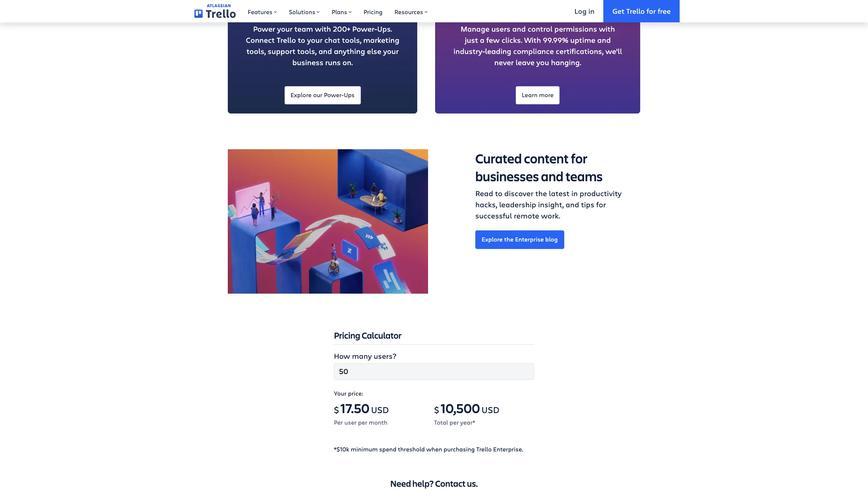 Task type: vqa. For each thing, say whether or not it's contained in the screenshot.
for related to Trello
yes



Task type: describe. For each thing, give the bounding box(es) containing it.
0 horizontal spatial tools,
[[247, 46, 266, 56]]

explore the enterprise blog
[[482, 235, 558, 243]]

0 horizontal spatial the
[[504, 235, 514, 243]]

discover
[[504, 188, 533, 198]]

trust
[[585, 11, 602, 21]]

year*
[[460, 418, 475, 426]]

by
[[359, 11, 367, 21]]

team
[[294, 24, 313, 34]]

1 horizontal spatial tools,
[[297, 46, 317, 56]]

0 horizontal spatial your
[[277, 24, 293, 34]]

few
[[486, 35, 500, 45]]

a
[[480, 35, 484, 45]]

latest
[[549, 188, 570, 198]]

solutions
[[289, 8, 315, 16]]

connect
[[246, 35, 275, 45]]

get
[[612, 6, 624, 15]]

month
[[369, 418, 387, 426]]

read
[[475, 188, 493, 198]]

our
[[313, 91, 322, 99]]

log
[[574, 6, 587, 15]]

users
[[491, 24, 510, 34]]

total
[[434, 418, 448, 426]]

to inside the top-tier integrations. top-rated by users. power your team with 200+ power-ups. connect trello to your chat tools, marketing tools, support tools, and anything else your business runs on.
[[298, 35, 305, 45]]

$ 10,500 usd total per year*
[[434, 399, 499, 426]]

$ 17.50 usd per user per month
[[334, 399, 389, 426]]

the inside curated content for businesses and teams read to discover the latest in productivity hacks, leadership insight, and tips for successful remote work.
[[535, 188, 547, 198]]

and down grade
[[512, 24, 526, 34]]

your
[[334, 389, 347, 397]]

certifications,
[[556, 46, 604, 56]]

threshold
[[398, 445, 425, 453]]

log in
[[574, 6, 594, 15]]

leading
[[485, 46, 511, 56]]

you
[[536, 57, 549, 67]]

top-tier integrations. top-rated by users. power your team with 200+ power-ups. connect trello to your chat tools, marketing tools, support tools, and anything else your business runs on.
[[246, 11, 399, 67]]

1 top- from the left
[[258, 11, 272, 21]]

features
[[248, 8, 272, 16]]

minimum
[[351, 445, 378, 453]]

users.
[[368, 11, 387, 21]]

and up latest
[[541, 167, 563, 185]]

usd for 17.50
[[371, 403, 389, 416]]

else
[[367, 46, 381, 56]]

insight,
[[538, 200, 564, 210]]

enterprise
[[515, 235, 544, 243]]

content
[[524, 149, 569, 167]]

solutions button
[[283, 0, 326, 22]]

plans
[[332, 8, 347, 16]]

log in link
[[566, 0, 603, 22]]

anything
[[334, 46, 365, 56]]

pricing link
[[358, 0, 388, 22]]

curated
[[475, 149, 522, 167]]

work.
[[541, 211, 560, 221]]

spend
[[379, 445, 396, 453]]

learn more
[[522, 91, 554, 99]]

explore our power-ups
[[291, 91, 355, 99]]

trello inside the top-tier integrations. top-rated by users. power your team with 200+ power-ups. connect trello to your chat tools, marketing tools, support tools, and anything else your business runs on.
[[277, 35, 296, 45]]

2 horizontal spatial your
[[383, 46, 399, 56]]

purchasing
[[444, 445, 475, 453]]

permissions
[[554, 24, 597, 34]]

per inside "$ 10,500 usd total per year*"
[[450, 418, 459, 426]]

leave
[[516, 57, 535, 67]]

How many users? number field
[[334, 363, 534, 380]]

businesses
[[475, 167, 539, 185]]

security
[[531, 11, 557, 21]]

rated
[[341, 11, 358, 21]]

power
[[253, 24, 275, 34]]

to inside curated content for businesses and teams read to discover the latest in productivity hacks, leadership insight, and tips for successful remote work.
[[495, 188, 502, 198]]

control
[[528, 24, 552, 34]]

and up we'll
[[597, 35, 611, 45]]

ups.
[[377, 24, 392, 34]]

explore the enterprise blog link
[[475, 230, 564, 249]]

pricing for pricing calculator
[[334, 329, 360, 341]]

manage
[[461, 24, 490, 34]]

with
[[524, 35, 541, 45]]

with inside enterprise-grade security you can trust manage users and control permissions with just a few clicks. with 99.99% uptime and industry-leading compliance certifications, we'll never leave you hanging.
[[599, 24, 615, 34]]

pricing calculator
[[334, 329, 402, 341]]

$ for 17.50
[[334, 403, 339, 416]]

support
[[268, 46, 295, 56]]

ups
[[344, 91, 355, 99]]

0 vertical spatial trello
[[626, 6, 645, 15]]

just
[[465, 35, 478, 45]]

your price:
[[334, 389, 363, 397]]



Task type: locate. For each thing, give the bounding box(es) containing it.
resources
[[394, 8, 423, 16]]

in right 'log'
[[588, 6, 594, 15]]

0 horizontal spatial in
[[571, 188, 578, 198]]

$ for 10,500
[[434, 403, 439, 416]]

trello up support
[[277, 35, 296, 45]]

1 vertical spatial your
[[307, 35, 323, 45]]

2 horizontal spatial trello
[[626, 6, 645, 15]]

$ inside "$ 10,500 usd total per year*"
[[434, 403, 439, 416]]

atlassian trello image
[[194, 4, 236, 18]]

1 horizontal spatial explore
[[482, 235, 503, 243]]

many
[[352, 351, 372, 361]]

enterprise-
[[474, 11, 510, 21]]

usd inside '$ 17.50 usd per user per month'
[[371, 403, 389, 416]]

your down the 'team'
[[307, 35, 323, 45]]

2 $ from the left
[[434, 403, 439, 416]]

usd up month
[[371, 403, 389, 416]]

plans button
[[326, 0, 358, 22]]

never
[[494, 57, 514, 67]]

pricing up the how
[[334, 329, 360, 341]]

2 vertical spatial for
[[596, 200, 606, 210]]

0 vertical spatial your
[[277, 24, 293, 34]]

1 per from the left
[[358, 418, 367, 426]]

top- up power
[[258, 11, 272, 21]]

trello left enterprise.
[[476, 445, 492, 453]]

blog
[[545, 235, 558, 243]]

with down trust
[[599, 24, 615, 34]]

user
[[344, 418, 357, 426]]

*$10k minimum spend threshold when purchasing trello enterprise.
[[334, 445, 523, 453]]

to
[[298, 35, 305, 45], [495, 188, 502, 198]]

0 horizontal spatial pricing
[[334, 329, 360, 341]]

1 vertical spatial power-
[[324, 91, 344, 99]]

resources button
[[388, 0, 434, 22]]

the
[[535, 188, 547, 198], [504, 235, 514, 243]]

pricing up ups.
[[364, 8, 383, 16]]

1 vertical spatial trello
[[277, 35, 296, 45]]

0 horizontal spatial power-
[[324, 91, 344, 99]]

99.99%
[[543, 35, 568, 45]]

can
[[572, 11, 584, 21]]

$ up 'per'
[[334, 403, 339, 416]]

with up "chat"
[[315, 24, 331, 34]]

17.50
[[341, 399, 369, 417]]

0 vertical spatial explore
[[291, 91, 312, 99]]

with
[[315, 24, 331, 34], [599, 24, 615, 34]]

*$10k
[[334, 445, 349, 453]]

1 vertical spatial to
[[495, 188, 502, 198]]

1 vertical spatial in
[[571, 188, 578, 198]]

0 vertical spatial for
[[647, 6, 656, 15]]

tier
[[272, 11, 283, 21]]

in right latest
[[571, 188, 578, 198]]

0 horizontal spatial usd
[[371, 403, 389, 416]]

2 top- from the left
[[326, 11, 341, 21]]

explore our power-ups link
[[284, 86, 361, 105]]

we'll
[[605, 46, 622, 56]]

for left free
[[647, 6, 656, 15]]

clicks.
[[502, 35, 522, 45]]

pricing for pricing
[[364, 8, 383, 16]]

price:
[[348, 389, 363, 397]]

uptime
[[570, 35, 595, 45]]

1 horizontal spatial with
[[599, 24, 615, 34]]

in
[[588, 6, 594, 15], [571, 188, 578, 198]]

0 horizontal spatial trello
[[277, 35, 296, 45]]

for right content
[[571, 149, 587, 167]]

2 vertical spatial trello
[[476, 445, 492, 453]]

$
[[334, 403, 339, 416], [434, 403, 439, 416]]

chat
[[324, 35, 340, 45]]

1 with from the left
[[315, 24, 331, 34]]

power-
[[352, 24, 377, 34], [324, 91, 344, 99]]

0 vertical spatial power-
[[352, 24, 377, 34]]

2 usd from the left
[[482, 403, 499, 416]]

for down productivity
[[596, 200, 606, 210]]

explore for explore our power-ups
[[291, 91, 312, 99]]

2 vertical spatial your
[[383, 46, 399, 56]]

per
[[358, 418, 367, 426], [450, 418, 459, 426]]

1 horizontal spatial per
[[450, 418, 459, 426]]

explore inside explore the enterprise blog link
[[482, 235, 503, 243]]

how
[[334, 351, 350, 361]]

tools,
[[342, 35, 361, 45], [247, 46, 266, 56], [297, 46, 317, 56]]

per right total
[[450, 418, 459, 426]]

industry-
[[453, 46, 485, 56]]

0 horizontal spatial with
[[315, 24, 331, 34]]

how many users?
[[334, 351, 396, 361]]

leadership
[[499, 200, 536, 210]]

1 horizontal spatial trello
[[476, 445, 492, 453]]

the left "enterprise"
[[504, 235, 514, 243]]

power- right our
[[324, 91, 344, 99]]

marketing
[[363, 35, 399, 45]]

$ inside '$ 17.50 usd per user per month'
[[334, 403, 339, 416]]

1 vertical spatial for
[[571, 149, 587, 167]]

0 vertical spatial the
[[535, 188, 547, 198]]

0 horizontal spatial for
[[571, 149, 587, 167]]

users?
[[374, 351, 396, 361]]

usd right 10,500
[[482, 403, 499, 416]]

learn
[[522, 91, 538, 99]]

calculator
[[362, 329, 402, 341]]

200+
[[333, 24, 350, 34]]

successful
[[475, 211, 512, 221]]

usd inside "$ 10,500 usd total per year*"
[[482, 403, 499, 416]]

and
[[512, 24, 526, 34], [597, 35, 611, 45], [318, 46, 332, 56], [541, 167, 563, 185], [566, 200, 579, 210]]

usd
[[371, 403, 389, 416], [482, 403, 499, 416]]

on.
[[342, 57, 353, 67]]

pricing
[[364, 8, 383, 16], [334, 329, 360, 341]]

the up insight,
[[535, 188, 547, 198]]

enterprise.
[[493, 445, 523, 453]]

integrations.
[[285, 11, 325, 21]]

tips
[[581, 200, 594, 210]]

power- down by
[[352, 24, 377, 34]]

per
[[334, 418, 343, 426]]

tools, up anything
[[342, 35, 361, 45]]

hanging.
[[551, 57, 581, 67]]

1 horizontal spatial to
[[495, 188, 502, 198]]

1 horizontal spatial power-
[[352, 24, 377, 34]]

10,500
[[441, 399, 480, 417]]

usd for 10,500
[[482, 403, 499, 416]]

0 horizontal spatial explore
[[291, 91, 312, 99]]

power- inside explore our power-ups link
[[324, 91, 344, 99]]

for for trello
[[647, 6, 656, 15]]

features button
[[242, 0, 283, 22]]

to right read
[[495, 188, 502, 198]]

$ up total
[[434, 403, 439, 416]]

explore
[[291, 91, 312, 99], [482, 235, 503, 243]]

tools, up business
[[297, 46, 317, 56]]

1 vertical spatial pricing
[[334, 329, 360, 341]]

your down tier
[[277, 24, 293, 34]]

1 horizontal spatial your
[[307, 35, 323, 45]]

explore for explore the enterprise blog
[[482, 235, 503, 243]]

learn more link
[[516, 86, 560, 105]]

1 $ from the left
[[334, 403, 339, 416]]

runs
[[325, 57, 341, 67]]

1 horizontal spatial pricing
[[364, 8, 383, 16]]

1 horizontal spatial for
[[596, 200, 606, 210]]

for for content
[[571, 149, 587, 167]]

power- inside the top-tier integrations. top-rated by users. power your team with 200+ power-ups. connect trello to your chat tools, marketing tools, support tools, and anything else your business runs on.
[[352, 24, 377, 34]]

1 horizontal spatial usd
[[482, 403, 499, 416]]

explore inside explore our power-ups link
[[291, 91, 312, 99]]

1 vertical spatial the
[[504, 235, 514, 243]]

1 horizontal spatial the
[[535, 188, 547, 198]]

your down marketing
[[383, 46, 399, 56]]

and down "chat"
[[318, 46, 332, 56]]

explore down successful
[[482, 235, 503, 243]]

grade
[[510, 11, 529, 21]]

1 vertical spatial explore
[[482, 235, 503, 243]]

0 vertical spatial pricing
[[364, 8, 383, 16]]

curated content for businesses and teams read to discover the latest in productivity hacks, leadership insight, and tips for successful remote work.
[[475, 149, 622, 221]]

remote
[[514, 211, 539, 221]]

compliance
[[513, 46, 554, 56]]

0 horizontal spatial top-
[[258, 11, 272, 21]]

1 usd from the left
[[371, 403, 389, 416]]

0 horizontal spatial to
[[298, 35, 305, 45]]

with inside the top-tier integrations. top-rated by users. power your team with 200+ power-ups. connect trello to your chat tools, marketing tools, support tools, and anything else your business runs on.
[[315, 24, 331, 34]]

you
[[558, 11, 570, 21]]

2 with from the left
[[599, 24, 615, 34]]

per inside '$ 17.50 usd per user per month'
[[358, 418, 367, 426]]

0 horizontal spatial $
[[334, 403, 339, 416]]

2 horizontal spatial tools,
[[342, 35, 361, 45]]

2 per from the left
[[450, 418, 459, 426]]

1 horizontal spatial $
[[434, 403, 439, 416]]

tools, down connect
[[247, 46, 266, 56]]

more
[[539, 91, 554, 99]]

teams
[[566, 167, 603, 185]]

top- up 200+
[[326, 11, 341, 21]]

get trello for free
[[612, 6, 671, 15]]

in inside curated content for businesses and teams read to discover the latest in productivity hacks, leadership insight, and tips for successful remote work.
[[571, 188, 578, 198]]

2 horizontal spatial for
[[647, 6, 656, 15]]

to down the 'team'
[[298, 35, 305, 45]]

0 horizontal spatial per
[[358, 418, 367, 426]]

trello right the get
[[626, 6, 645, 15]]

trello
[[626, 6, 645, 15], [277, 35, 296, 45], [476, 445, 492, 453]]

free
[[658, 6, 671, 15]]

1 horizontal spatial in
[[588, 6, 594, 15]]

0 vertical spatial to
[[298, 35, 305, 45]]

and inside the top-tier integrations. top-rated by users. power your team with 200+ power-ups. connect trello to your chat tools, marketing tools, support tools, and anything else your business runs on.
[[318, 46, 332, 56]]

1 horizontal spatial top-
[[326, 11, 341, 21]]

when
[[426, 445, 442, 453]]

get trello for free link
[[603, 0, 680, 22]]

and left tips
[[566, 200, 579, 210]]

per right user
[[358, 418, 367, 426]]

explore left our
[[291, 91, 312, 99]]

business
[[292, 57, 323, 67]]

0 vertical spatial in
[[588, 6, 594, 15]]

enterprise-grade security you can trust manage users and control permissions with just a few clicks. with 99.99% uptime and industry-leading compliance certifications, we'll never leave you hanging.
[[453, 11, 622, 67]]



